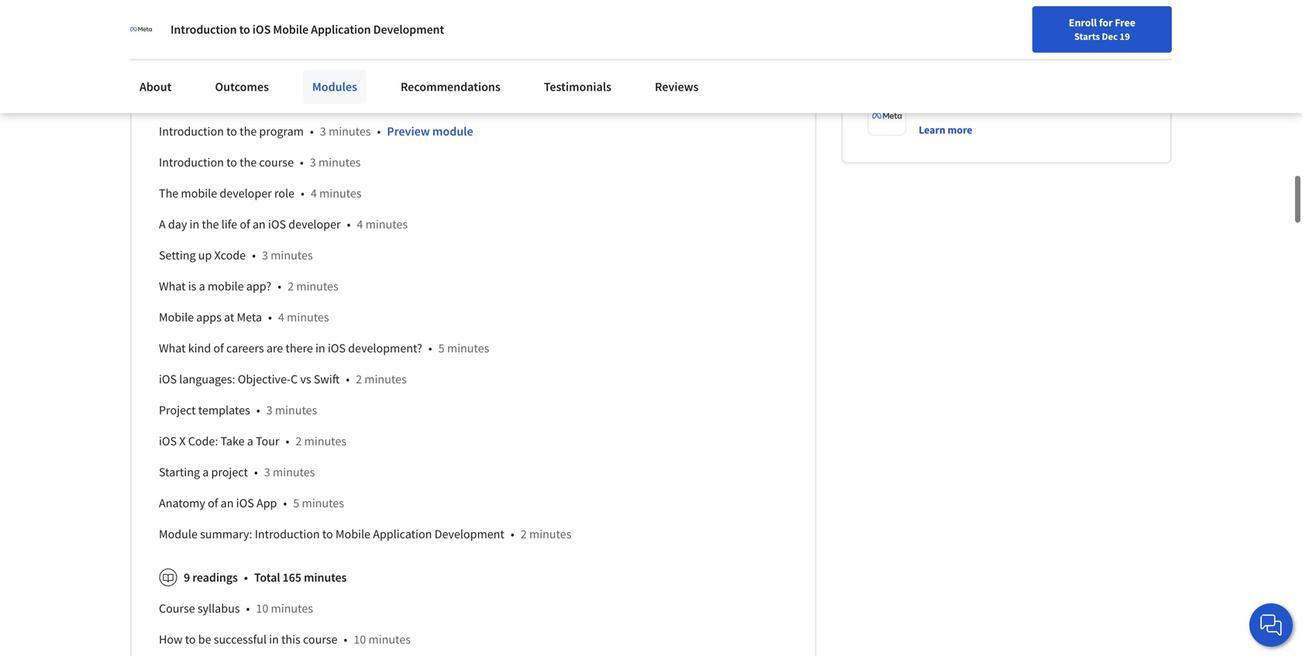 Task type: locate. For each thing, give the bounding box(es) containing it.
1 vertical spatial 14 videos
[[184, 93, 233, 108]]

developer down introduction to the course • 3 minutes
[[220, 186, 272, 201]]

meta up learn
[[919, 99, 944, 114]]

0 horizontal spatial module
[[252, 49, 288, 63]]

readings
[[291, 12, 335, 28], [192, 570, 238, 586]]

0 vertical spatial mobile
[[273, 22, 309, 37]]

mobile apps at meta • 4 minutes
[[159, 310, 329, 325]]

0 horizontal spatial readings
[[192, 570, 238, 586]]

what left kind
[[159, 341, 186, 356]]

0 horizontal spatial meta
[[237, 310, 262, 325]]

to
[[239, 22, 250, 37], [226, 124, 237, 139], [226, 155, 237, 170], [322, 527, 333, 542], [185, 632, 196, 648]]

to up hide info about module content dropdown button
[[239, 22, 250, 37]]

ios up hide info about module content
[[253, 22, 271, 37]]

1 vertical spatial course
[[303, 632, 337, 648]]

an right life
[[253, 217, 266, 232]]

mobile up content
[[273, 22, 309, 37]]

the up introduction to the course • 3 minutes
[[240, 124, 257, 139]]

1 horizontal spatial in
[[269, 632, 279, 648]]

mobile right the
[[181, 186, 217, 201]]

14 videos
[[184, 12, 232, 28], [184, 93, 233, 108]]

of right life
[[240, 217, 250, 232]]

ios down role at top
[[268, 217, 286, 232]]

introduction for introduction to the course • 3 minutes
[[159, 155, 224, 170]]

application inside hide info about module content region
[[373, 527, 432, 542]]

1 vertical spatial meta
[[237, 310, 262, 325]]

introduction
[[171, 22, 237, 37], [159, 124, 224, 139], [159, 155, 224, 170], [255, 527, 320, 542]]

what is a mobile app? • 2 minutes
[[159, 279, 338, 294]]

0 vertical spatial total
[[249, 93, 275, 108]]

14 up hide
[[184, 12, 196, 28]]

0 vertical spatial mobile
[[181, 186, 217, 201]]

mobile up at
[[208, 279, 244, 294]]

9 readings up content
[[282, 12, 335, 28]]

readings up syllabus
[[192, 570, 238, 586]]

0 vertical spatial 9 readings
[[282, 12, 335, 28]]

14 videos up info at the top of the page
[[184, 12, 232, 28]]

10
[[256, 601, 268, 617], [354, 632, 366, 648]]

10 right "this"
[[354, 632, 366, 648]]

this
[[281, 632, 301, 648]]

reviews
[[655, 79, 699, 95]]

meta link
[[919, 97, 944, 116]]

0 vertical spatial readings
[[291, 12, 335, 28]]

0 horizontal spatial developer
[[220, 186, 272, 201]]

objective-
[[238, 372, 291, 387]]

development
[[373, 22, 444, 37], [434, 527, 504, 542]]

ios languages: objective-c vs swift • 2 minutes
[[159, 372, 407, 387]]

0 vertical spatial what
[[159, 279, 186, 294]]

of right anatomy
[[208, 496, 218, 511]]

0 vertical spatial the
[[240, 124, 257, 139]]

14 videos down info at the top of the page
[[184, 93, 233, 108]]

1 what from the top
[[159, 279, 186, 294]]

what for what kind of careers are there in ios development?
[[159, 341, 186, 356]]

14 inside hide info about module content region
[[184, 93, 196, 108]]

9 up hide info about module content
[[282, 12, 288, 28]]

a right is
[[199, 279, 205, 294]]

0 vertical spatial 14 videos
[[184, 12, 232, 28]]

app
[[256, 496, 277, 511]]

apps
[[196, 310, 222, 325]]

module inside region
[[432, 124, 473, 139]]

how
[[159, 632, 183, 648]]

the up the mobile developer role • 4 minutes
[[240, 155, 257, 170]]

1 horizontal spatial developer
[[288, 217, 341, 232]]

1 horizontal spatial an
[[253, 217, 266, 232]]

recommendations
[[401, 79, 500, 95]]

a left project
[[202, 465, 209, 480]]

mobile
[[273, 22, 309, 37], [159, 310, 194, 325], [335, 527, 370, 542]]

module
[[252, 49, 288, 63], [432, 124, 473, 139]]

2 vertical spatial mobile
[[335, 527, 370, 542]]

introduction up the
[[159, 155, 224, 170]]

what
[[159, 279, 186, 294], [159, 341, 186, 356]]

starting a project • 3 minutes
[[159, 465, 315, 480]]

1 horizontal spatial 5
[[438, 341, 445, 356]]

setting
[[159, 248, 196, 263]]

developer down role at top
[[288, 217, 341, 232]]

1 vertical spatial the
[[240, 155, 257, 170]]

enroll for free starts dec 19
[[1069, 16, 1135, 43]]

1 vertical spatial in
[[315, 341, 325, 356]]

meta
[[919, 99, 944, 114], [237, 310, 262, 325]]

1 horizontal spatial course
[[303, 632, 337, 648]]

outcomes link
[[206, 70, 278, 104]]

590,288 learners
[[987, 2, 1061, 16]]

starts
[[1074, 30, 1100, 43]]

14 right the about
[[184, 93, 196, 108]]

modules link
[[303, 70, 366, 104]]

course right "this"
[[303, 632, 337, 648]]

hide info about module content button
[[153, 42, 333, 70]]

videos up info at the top of the page
[[198, 12, 232, 28]]

3 up app
[[264, 465, 270, 480]]

1 videos from the top
[[198, 12, 232, 28]]

introduction down the about
[[159, 124, 224, 139]]

1 horizontal spatial application
[[373, 527, 432, 542]]

more
[[948, 123, 972, 137]]

a left tour
[[247, 434, 253, 449]]

5 right app
[[293, 496, 299, 511]]

course
[[159, 601, 195, 617]]

2 14 videos from the top
[[184, 93, 233, 108]]

content
[[290, 49, 326, 63]]

1 vertical spatial 10
[[354, 632, 366, 648]]

introduction for introduction to the program • 3 minutes • preview module
[[159, 124, 224, 139]]

there
[[286, 341, 313, 356]]

dec
[[1102, 30, 1118, 43]]

1 horizontal spatial readings
[[291, 12, 335, 28]]

2 videos from the top
[[199, 93, 233, 108]]

introduction down app
[[255, 527, 320, 542]]

outcomes
[[215, 79, 269, 95]]

10 up successful
[[256, 601, 268, 617]]

1 14 from the top
[[184, 12, 196, 28]]

to up introduction to the course • 3 minutes
[[226, 124, 237, 139]]

1 vertical spatial 5
[[293, 496, 299, 511]]

1 vertical spatial mobile
[[159, 310, 194, 325]]

english
[[1005, 17, 1042, 33]]

9
[[282, 12, 288, 28], [184, 570, 190, 586]]

1 vertical spatial development
[[434, 527, 504, 542]]

9 readings
[[282, 12, 335, 28], [184, 570, 238, 586]]

project
[[211, 465, 248, 480]]

module right preview
[[432, 124, 473, 139]]

mobile
[[181, 186, 217, 201], [208, 279, 244, 294]]

module right about
[[252, 49, 288, 63]]

in right there
[[315, 341, 325, 356]]

show notifications image
[[1093, 19, 1111, 38]]

ios left app
[[236, 496, 254, 511]]

0 vertical spatial in
[[190, 217, 199, 232]]

the left life
[[202, 217, 219, 232]]

videos down info at the top of the page
[[199, 93, 233, 108]]

ios up project
[[159, 372, 177, 387]]

1 vertical spatial 9 readings
[[184, 570, 238, 586]]

1 vertical spatial total
[[254, 570, 280, 586]]

readings up content
[[291, 12, 335, 28]]

1 vertical spatial 14
[[184, 93, 196, 108]]

0 vertical spatial application
[[311, 22, 371, 37]]

1 vertical spatial readings
[[192, 570, 238, 586]]

None search field
[[221, 10, 593, 41]]

0 horizontal spatial 9 readings
[[184, 570, 238, 586]]

total
[[249, 93, 275, 108], [254, 570, 280, 586]]

what kind of careers are there in ios development? • 5 minutes
[[159, 341, 489, 356]]

of
[[240, 217, 250, 232], [213, 341, 224, 356], [208, 496, 218, 511]]

of right kind
[[213, 341, 224, 356]]

meta image
[[130, 19, 152, 40]]

0 vertical spatial module
[[252, 49, 288, 63]]

mobile up the • total 165 minutes
[[335, 527, 370, 542]]

0 vertical spatial an
[[253, 217, 266, 232]]

0 vertical spatial 14
[[184, 12, 196, 28]]

0 horizontal spatial 10
[[256, 601, 268, 617]]

in right day
[[190, 217, 199, 232]]

0 horizontal spatial in
[[190, 217, 199, 232]]

development?
[[348, 341, 422, 356]]

preview module link
[[387, 124, 473, 139]]

1 vertical spatial an
[[221, 496, 234, 511]]

2 vertical spatial the
[[202, 217, 219, 232]]

4
[[385, 12, 391, 28], [311, 186, 317, 201], [357, 217, 363, 232], [278, 310, 284, 325]]

1 vertical spatial what
[[159, 341, 186, 356]]

0 vertical spatial 10
[[256, 601, 268, 617]]

3
[[320, 124, 326, 139], [310, 155, 316, 170], [262, 248, 268, 263], [266, 403, 272, 418], [264, 465, 270, 480]]

0 vertical spatial 9
[[282, 12, 288, 28]]

1 14 videos from the top
[[184, 12, 232, 28]]

a
[[159, 217, 166, 232]]

1 vertical spatial a
[[247, 434, 253, 449]]

1 vertical spatial module
[[432, 124, 473, 139]]

in left "this"
[[269, 632, 279, 648]]

introduction up info at the top of the page
[[171, 22, 237, 37]]

1 horizontal spatial meta
[[919, 99, 944, 114]]

the for course
[[240, 155, 257, 170]]

application
[[311, 22, 371, 37], [373, 527, 432, 542]]

life
[[221, 217, 237, 232]]

the mobile developer role • 4 minutes
[[159, 186, 362, 201]]

an up summary:
[[221, 496, 234, 511]]

9 up course
[[184, 570, 190, 586]]

2 vertical spatial in
[[269, 632, 279, 648]]

0 horizontal spatial course
[[259, 155, 294, 170]]

course
[[259, 155, 294, 170], [303, 632, 337, 648]]

to for program
[[226, 124, 237, 139]]

1 horizontal spatial module
[[432, 124, 473, 139]]

1 vertical spatial developer
[[288, 217, 341, 232]]

0 vertical spatial videos
[[198, 12, 232, 28]]

total left 165
[[254, 570, 280, 586]]

9 readings inside hide info about module content region
[[184, 570, 238, 586]]

total left 50
[[249, 93, 275, 108]]

introduction to the program • 3 minutes • preview module
[[159, 124, 473, 139]]

2 what from the top
[[159, 341, 186, 356]]

info
[[201, 49, 220, 63]]

5 right development?
[[438, 341, 445, 356]]

to up the mobile developer role • 4 minutes
[[226, 155, 237, 170]]

5
[[438, 341, 445, 356], [293, 496, 299, 511]]

1 vertical spatial videos
[[199, 93, 233, 108]]

offered by
[[867, 58, 936, 77]]

•
[[239, 93, 243, 108], [310, 124, 314, 139], [377, 124, 381, 139], [300, 155, 304, 170], [301, 186, 304, 201], [347, 217, 351, 232], [252, 248, 256, 263], [278, 279, 281, 294], [268, 310, 272, 325], [428, 341, 432, 356], [346, 372, 350, 387], [256, 403, 260, 418], [286, 434, 289, 449], [254, 465, 258, 480], [283, 496, 287, 511], [511, 527, 514, 542], [244, 570, 248, 586], [246, 601, 250, 617], [344, 632, 347, 648]]

0 horizontal spatial 9
[[184, 570, 190, 586]]

to left be
[[185, 632, 196, 648]]

what left is
[[159, 279, 186, 294]]

mobile left apps
[[159, 310, 194, 325]]

meta right at
[[237, 310, 262, 325]]

0 vertical spatial 5
[[438, 341, 445, 356]]

course down the program
[[259, 155, 294, 170]]

introduction for introduction to ios mobile application development
[[171, 22, 237, 37]]

1 vertical spatial application
[[373, 527, 432, 542]]

2 14 from the top
[[184, 93, 196, 108]]

0 horizontal spatial 5
[[293, 496, 299, 511]]

enroll
[[1069, 16, 1097, 29]]

offered
[[867, 58, 917, 77]]

learn
[[919, 123, 945, 137]]

9 readings up syllabus
[[184, 570, 238, 586]]

1 vertical spatial 9
[[184, 570, 190, 586]]

the for program
[[240, 124, 257, 139]]

3 up app? on the top left of page
[[262, 248, 268, 263]]

2
[[288, 279, 294, 294], [356, 372, 362, 387], [296, 434, 302, 449], [521, 527, 527, 542]]

an
[[253, 217, 266, 232], [221, 496, 234, 511]]

0 horizontal spatial an
[[221, 496, 234, 511]]

project
[[159, 403, 196, 418]]



Task type: describe. For each thing, give the bounding box(es) containing it.
take
[[221, 434, 245, 449]]

hide info about module content
[[177, 49, 326, 63]]

590,288
[[987, 2, 1022, 16]]

videos inside hide info about module content region
[[199, 93, 233, 108]]

xcode
[[214, 248, 246, 263]]

hide info about module content region
[[159, 79, 788, 656]]

50
[[278, 93, 290, 108]]

ios left x
[[159, 434, 177, 449]]

project templates • 3 minutes
[[159, 403, 317, 418]]

for
[[1099, 16, 1113, 29]]

recommendations link
[[391, 70, 510, 104]]

• total 165 minutes
[[244, 570, 347, 586]]

about
[[140, 79, 172, 95]]

about
[[222, 49, 250, 63]]

learn more
[[919, 123, 972, 137]]

readings inside hide info about module content region
[[192, 570, 238, 586]]

quizzes
[[393, 12, 432, 28]]

day
[[168, 217, 187, 232]]

module inside dropdown button
[[252, 49, 288, 63]]

at
[[224, 310, 234, 325]]

kind
[[188, 341, 211, 356]]

0 horizontal spatial mobile
[[159, 310, 194, 325]]

careers
[[226, 341, 264, 356]]

syllabus
[[198, 601, 240, 617]]

3 up tour
[[266, 403, 272, 418]]

2 horizontal spatial mobile
[[335, 527, 370, 542]]

1 horizontal spatial 9 readings
[[282, 12, 335, 28]]

by
[[920, 58, 936, 77]]

0 vertical spatial of
[[240, 217, 250, 232]]

be
[[198, 632, 211, 648]]

0 vertical spatial course
[[259, 155, 294, 170]]

to for mobile
[[239, 22, 250, 37]]

anatomy
[[159, 496, 205, 511]]

english button
[[977, 0, 1070, 50]]

modules
[[312, 79, 357, 95]]

3 right the program
[[320, 124, 326, 139]]

to for course
[[226, 155, 237, 170]]

19
[[1120, 30, 1130, 43]]

module summary: introduction to mobile application development • 2 minutes
[[159, 527, 571, 542]]

role
[[274, 186, 295, 201]]

x
[[179, 434, 186, 449]]

module
[[159, 527, 198, 542]]

successful
[[214, 632, 267, 648]]

0 horizontal spatial application
[[311, 22, 371, 37]]

learn more button
[[919, 122, 972, 138]]

reviews link
[[646, 70, 708, 104]]

free
[[1115, 16, 1135, 29]]

testimonials link
[[535, 70, 621, 104]]

c
[[291, 372, 298, 387]]

preview
[[387, 124, 430, 139]]

0 vertical spatial a
[[199, 279, 205, 294]]

3 down the introduction to the program • 3 minutes • preview module
[[310, 155, 316, 170]]

swift
[[314, 372, 340, 387]]

info about module content element
[[153, 35, 788, 656]]

code:
[[188, 434, 218, 449]]

1 vertical spatial of
[[213, 341, 224, 356]]

2 vertical spatial a
[[202, 465, 209, 480]]

total for total 165 minutes
[[254, 570, 280, 586]]

templates
[[198, 403, 250, 418]]

app?
[[246, 279, 271, 294]]

4 quizzes
[[385, 12, 432, 28]]

up
[[198, 248, 212, 263]]

starting
[[159, 465, 200, 480]]

languages:
[[179, 372, 235, 387]]

tour
[[256, 434, 279, 449]]

total for total 50 minutes
[[249, 93, 275, 108]]

14 videos inside hide info about module content region
[[184, 93, 233, 108]]

anatomy of an ios app • 5 minutes
[[159, 496, 344, 511]]

chat with us image
[[1259, 613, 1283, 638]]

meta inside hide info about module content region
[[237, 310, 262, 325]]

development inside hide info about module content region
[[434, 527, 504, 542]]

the
[[159, 186, 178, 201]]

summary:
[[200, 527, 252, 542]]

1 horizontal spatial mobile
[[273, 22, 309, 37]]

to for successful
[[185, 632, 196, 648]]

what for what is a mobile app?
[[159, 279, 186, 294]]

program
[[259, 124, 304, 139]]

are
[[266, 341, 283, 356]]

course syllabus • 10 minutes
[[159, 601, 313, 617]]

how to be successful in this course • 10 minutes
[[159, 632, 411, 648]]

hide
[[177, 49, 199, 63]]

0 vertical spatial development
[[373, 22, 444, 37]]

9 inside hide info about module content region
[[184, 570, 190, 586]]

a day in the life of an ios developer • 4 minutes
[[159, 217, 408, 232]]

0 vertical spatial developer
[[220, 186, 272, 201]]

2 horizontal spatial in
[[315, 341, 325, 356]]

1 vertical spatial mobile
[[208, 279, 244, 294]]

• total 50 minutes
[[239, 93, 336, 108]]

1 horizontal spatial 9
[[282, 12, 288, 28]]

introduction to the course • 3 minutes
[[159, 155, 361, 170]]

1 horizontal spatial 10
[[354, 632, 366, 648]]

testimonials
[[544, 79, 611, 95]]

setting up xcode • 3 minutes
[[159, 248, 313, 263]]

about link
[[130, 70, 181, 104]]

0 vertical spatial meta
[[919, 99, 944, 114]]

ios x code: take a tour • 2 minutes
[[159, 434, 346, 449]]

introduction to ios mobile application development
[[171, 22, 444, 37]]

vs
[[300, 372, 311, 387]]

is
[[188, 279, 196, 294]]

ios up swift
[[328, 341, 346, 356]]

2 vertical spatial of
[[208, 496, 218, 511]]

to up the • total 165 minutes
[[322, 527, 333, 542]]



Task type: vqa. For each thing, say whether or not it's contained in the screenshot.
What Do You Want To Learn? text field
no



